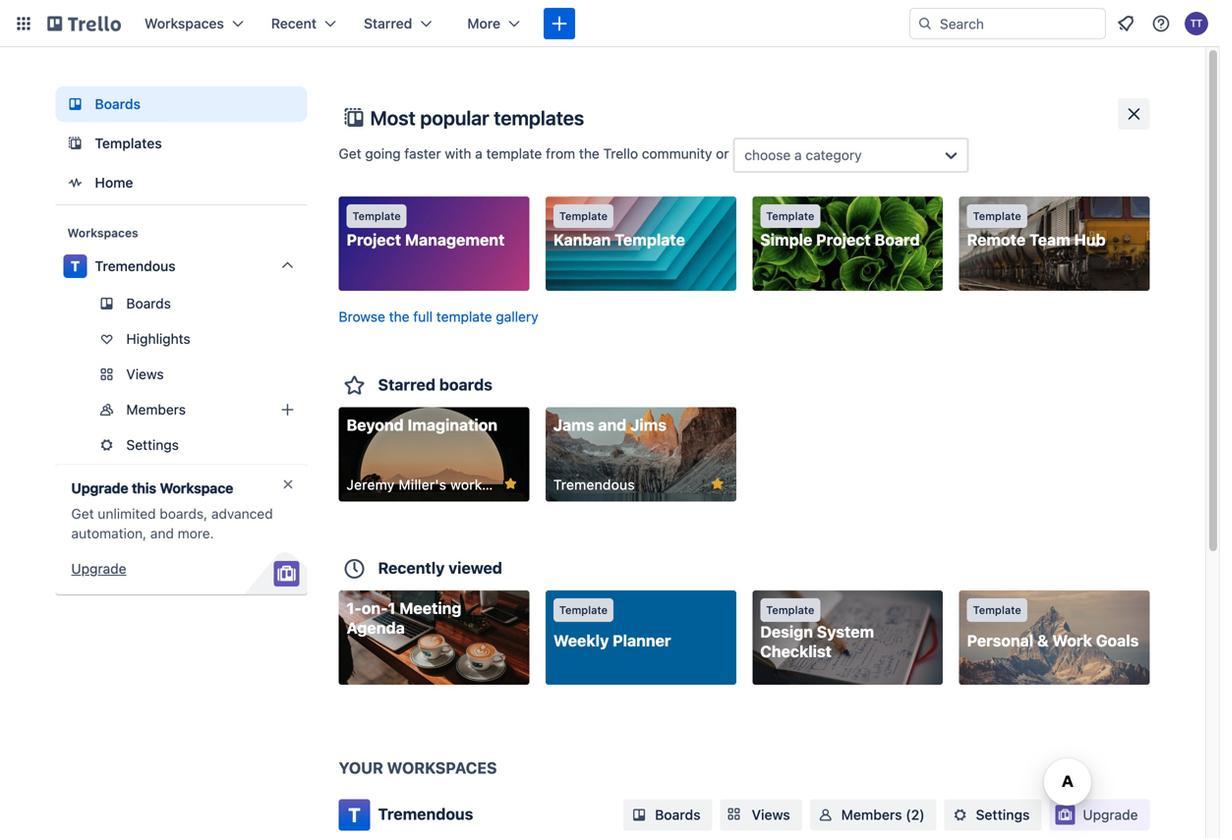 Task type: locate. For each thing, give the bounding box(es) containing it.
1 vertical spatial and
[[150, 526, 174, 542]]

starred up "beyond imagination"
[[378, 376, 436, 394]]

1 vertical spatial views link
[[720, 800, 802, 831]]

0 vertical spatial views
[[126, 366, 164, 382]]

1 horizontal spatial the
[[579, 146, 600, 162]]

views link left sm icon
[[720, 800, 802, 831]]

settings
[[126, 437, 179, 453], [976, 807, 1030, 823]]

choose
[[745, 147, 791, 163]]

trello
[[603, 146, 638, 162]]

1 vertical spatial members
[[841, 807, 902, 823]]

0 vertical spatial views link
[[56, 359, 307, 390]]

1 vertical spatial settings
[[976, 807, 1030, 823]]

settings link down "members" link
[[56, 430, 307, 461]]

1 horizontal spatial views
[[752, 807, 790, 823]]

home image
[[63, 171, 87, 195]]

the right from
[[579, 146, 600, 162]]

highlights link
[[56, 323, 307, 355]]

template up simple
[[766, 210, 815, 223]]

views link
[[56, 359, 307, 390], [720, 800, 802, 831]]

and
[[598, 416, 627, 435], [150, 526, 174, 542]]

agenda
[[347, 619, 405, 638]]

remote
[[967, 231, 1026, 249]]

and left the jims
[[598, 416, 627, 435]]

upgrade button
[[71, 559, 126, 579], [1050, 800, 1150, 831]]

1-
[[347, 599, 362, 618]]

template
[[486, 146, 542, 162], [436, 309, 492, 325]]

views link up "members" link
[[56, 359, 307, 390]]

1
[[388, 599, 396, 618]]

0 horizontal spatial the
[[389, 309, 410, 325]]

1 click to unstar this board. it will be removed from your starred list. image from the left
[[502, 475, 520, 493]]

planner
[[613, 632, 671, 650]]

templates link
[[56, 126, 307, 161]]

back to home image
[[47, 8, 121, 39]]

members left (2)
[[841, 807, 902, 823]]

1 vertical spatial upgrade button
[[1050, 800, 1150, 831]]

0 vertical spatial tremendous
[[95, 258, 176, 274]]

jims
[[630, 416, 667, 435]]

Search field
[[933, 9, 1105, 38]]

starred right recent "popup button"
[[364, 15, 412, 31]]

0 horizontal spatial sm image
[[629, 806, 649, 825]]

1 horizontal spatial settings link
[[944, 800, 1042, 831]]

1 horizontal spatial members
[[841, 807, 902, 823]]

0 notifications image
[[1114, 12, 1138, 35]]

tremendous up 'highlights'
[[95, 258, 176, 274]]

project inside template simple project board
[[816, 231, 871, 249]]

board
[[875, 231, 920, 249]]

settings link
[[56, 430, 307, 461], [944, 800, 1042, 831]]

get
[[339, 146, 361, 162], [71, 506, 94, 522]]

1 vertical spatial tremendous
[[553, 477, 635, 493]]

sm image
[[629, 806, 649, 825], [950, 806, 970, 825]]

a right choose
[[795, 147, 802, 163]]

2 click to unstar this board. it will be removed from your starred list. image from the left
[[709, 475, 726, 493]]

0 horizontal spatial project
[[347, 231, 401, 249]]

kanban
[[553, 231, 611, 249]]

jeremy
[[347, 477, 395, 493]]

the left full
[[389, 309, 410, 325]]

get up automation,
[[71, 506, 94, 522]]

tremendous down your workspaces
[[378, 805, 473, 824]]

2 vertical spatial upgrade
[[1083, 807, 1138, 823]]

template
[[352, 210, 401, 223], [559, 210, 608, 223], [766, 210, 815, 223], [973, 210, 1021, 223], [615, 231, 685, 249], [559, 604, 608, 617], [766, 604, 815, 617], [973, 604, 1021, 617]]

click to unstar this board. it will be removed from your starred list. image
[[502, 475, 520, 493], [709, 475, 726, 493]]

2 sm image from the left
[[950, 806, 970, 825]]

get going faster with a template from the trello community or
[[339, 146, 733, 162]]

members for members (2)
[[841, 807, 902, 823]]

1 vertical spatial boards
[[126, 295, 171, 312]]

1 sm image from the left
[[629, 806, 649, 825]]

automation,
[[71, 526, 147, 542]]

more
[[467, 15, 500, 31]]

0 vertical spatial boards link
[[56, 87, 307, 122]]

and down boards,
[[150, 526, 174, 542]]

project left board
[[816, 231, 871, 249]]

2 vertical spatial boards link
[[623, 800, 712, 831]]

1 project from the left
[[347, 231, 401, 249]]

template inside the template project management
[[352, 210, 401, 223]]

tremendous down jams and jims
[[553, 477, 635, 493]]

0 vertical spatial members
[[126, 402, 186, 418]]

1 vertical spatial settings link
[[944, 800, 1042, 831]]

starred inside 'dropdown button'
[[364, 15, 412, 31]]

imagination
[[408, 416, 498, 435]]

click to unstar this board. it will be removed from your starred list. image for beyond imagination
[[502, 475, 520, 493]]

more.
[[178, 526, 214, 542]]

template right full
[[436, 309, 492, 325]]

0 horizontal spatial upgrade button
[[71, 559, 126, 579]]

views
[[126, 366, 164, 382], [752, 807, 790, 823]]

1 horizontal spatial t
[[348, 804, 361, 827]]

upgrade
[[71, 480, 128, 497], [71, 561, 126, 577], [1083, 807, 1138, 823]]

2 project from the left
[[816, 231, 871, 249]]

0 horizontal spatial workspaces
[[67, 226, 138, 240]]

with
[[445, 146, 471, 162]]

0 horizontal spatial get
[[71, 506, 94, 522]]

0 vertical spatial t
[[71, 258, 80, 274]]

members down 'highlights'
[[126, 402, 186, 418]]

1 vertical spatial upgrade
[[71, 561, 126, 577]]

0 horizontal spatial views link
[[56, 359, 307, 390]]

and inside "upgrade this workspace get unlimited boards, advanced automation, and more."
[[150, 526, 174, 542]]

1 vertical spatial workspaces
[[67, 226, 138, 240]]

a right with
[[475, 146, 483, 162]]

t
[[71, 258, 80, 274], [348, 804, 361, 827]]

1 horizontal spatial settings
[[976, 807, 1030, 823]]

0 vertical spatial starred
[[364, 15, 412, 31]]

get left going
[[339, 146, 361, 162]]

1 vertical spatial starred
[[378, 376, 436, 394]]

or
[[716, 146, 729, 162]]

0 horizontal spatial a
[[475, 146, 483, 162]]

full
[[413, 309, 433, 325]]

template up weekly at the bottom
[[559, 604, 608, 617]]

(2)
[[906, 807, 925, 823]]

popular
[[420, 106, 489, 129]]

advanced
[[211, 506, 273, 522]]

meeting
[[399, 599, 461, 618]]

settings up "this"
[[126, 437, 179, 453]]

boards link
[[56, 87, 307, 122], [56, 288, 307, 320], [623, 800, 712, 831]]

0 vertical spatial get
[[339, 146, 361, 162]]

sm image for settings
[[950, 806, 970, 825]]

1 horizontal spatial project
[[816, 231, 871, 249]]

template down the templates at left top
[[486, 146, 542, 162]]

0 horizontal spatial click to unstar this board. it will be removed from your starred list. image
[[502, 475, 520, 493]]

get inside "upgrade this workspace get unlimited boards, advanced automation, and more."
[[71, 506, 94, 522]]

from
[[546, 146, 575, 162]]

template up design
[[766, 604, 815, 617]]

1 horizontal spatial tremendous
[[378, 805, 473, 824]]

boards link for views
[[623, 800, 712, 831]]

1 horizontal spatial sm image
[[950, 806, 970, 825]]

members for members
[[126, 402, 186, 418]]

system
[[817, 623, 874, 642]]

&
[[1037, 632, 1049, 650]]

members
[[126, 402, 186, 418], [841, 807, 902, 823]]

0 vertical spatial workspaces
[[145, 15, 224, 31]]

recent button
[[259, 8, 348, 39]]

template down going
[[352, 210, 401, 223]]

template project management
[[347, 210, 505, 249]]

0 horizontal spatial and
[[150, 526, 174, 542]]

workspaces
[[145, 15, 224, 31], [67, 226, 138, 240]]

viewed
[[449, 559, 502, 578]]

starred
[[364, 15, 412, 31], [378, 376, 436, 394]]

a
[[475, 146, 483, 162], [795, 147, 802, 163]]

1 horizontal spatial get
[[339, 146, 361, 162]]

more button
[[456, 8, 532, 39]]

1 vertical spatial boards link
[[56, 288, 307, 320]]

1 vertical spatial get
[[71, 506, 94, 522]]

0 vertical spatial boards
[[95, 96, 141, 112]]

board image
[[63, 92, 87, 116]]

template up the kanban
[[559, 210, 608, 223]]

upgrade this workspace get unlimited boards, advanced automation, and more.
[[71, 480, 273, 542]]

personal & work goals
[[967, 632, 1139, 650]]

template up 'remote'
[[973, 210, 1021, 223]]

settings link right (2)
[[944, 800, 1042, 831]]

t down home image
[[71, 258, 80, 274]]

management
[[405, 231, 505, 249]]

the
[[579, 146, 600, 162], [389, 309, 410, 325]]

template remote team hub
[[967, 210, 1106, 249]]

project inside the template project management
[[347, 231, 401, 249]]

project
[[347, 231, 401, 249], [816, 231, 871, 249]]

1 horizontal spatial upgrade button
[[1050, 800, 1150, 831]]

boards
[[95, 96, 141, 112], [126, 295, 171, 312], [655, 807, 701, 823]]

templates
[[95, 135, 162, 151]]

browse the full template gallery link
[[339, 309, 538, 325]]

0 horizontal spatial views
[[126, 366, 164, 382]]

1 vertical spatial views
[[752, 807, 790, 823]]

0 vertical spatial upgrade
[[71, 480, 128, 497]]

1 horizontal spatial click to unstar this board. it will be removed from your starred list. image
[[709, 475, 726, 493]]

starred for starred
[[364, 15, 412, 31]]

jams and jims
[[553, 416, 667, 435]]

tremendous
[[95, 258, 176, 274], [553, 477, 635, 493], [378, 805, 473, 824]]

views for the leftmost views link
[[126, 366, 164, 382]]

0 vertical spatial and
[[598, 416, 627, 435]]

0 horizontal spatial settings
[[126, 437, 179, 453]]

1 horizontal spatial workspaces
[[145, 15, 224, 31]]

template up personal
[[973, 604, 1021, 617]]

views left sm icon
[[752, 807, 790, 823]]

2 vertical spatial boards
[[655, 807, 701, 823]]

views down 'highlights'
[[126, 366, 164, 382]]

template design system checklist
[[760, 604, 874, 661]]

0 vertical spatial template
[[486, 146, 542, 162]]

0 horizontal spatial members
[[126, 402, 186, 418]]

settings right (2)
[[976, 807, 1030, 823]]

0 horizontal spatial t
[[71, 258, 80, 274]]

project up browse
[[347, 231, 401, 249]]

0 horizontal spatial settings link
[[56, 430, 307, 461]]

checklist
[[760, 643, 832, 661]]

0 vertical spatial the
[[579, 146, 600, 162]]

t down the your
[[348, 804, 361, 827]]



Task type: describe. For each thing, give the bounding box(es) containing it.
0 horizontal spatial tremendous
[[95, 258, 176, 274]]

2 vertical spatial tremendous
[[378, 805, 473, 824]]

recently
[[378, 559, 445, 578]]

0 vertical spatial settings
[[126, 437, 179, 453]]

boards link for highlights
[[56, 288, 307, 320]]

personal
[[967, 632, 1034, 650]]

your workspaces
[[339, 759, 497, 778]]

this
[[132, 480, 156, 497]]

workspaces button
[[133, 8, 256, 39]]

create board or workspace image
[[550, 14, 569, 33]]

workspace
[[160, 480, 233, 497]]

goals
[[1096, 632, 1139, 650]]

1-on-1 meeting agenda
[[347, 599, 461, 638]]

template board image
[[63, 132, 87, 155]]

primary element
[[0, 0, 1220, 47]]

views for views link to the right
[[752, 807, 790, 823]]

1 vertical spatial the
[[389, 309, 410, 325]]

weekly planner
[[553, 632, 671, 650]]

gallery
[[496, 309, 538, 325]]

faster
[[404, 146, 441, 162]]

templates
[[494, 106, 584, 129]]

recently viewed
[[378, 559, 502, 578]]

terry turtle (terryturtle) image
[[1185, 12, 1208, 35]]

your
[[339, 759, 383, 778]]

boards for views
[[655, 807, 701, 823]]

starred boards
[[378, 376, 493, 394]]

jeremy miller's workspace
[[347, 477, 521, 493]]

1 horizontal spatial and
[[598, 416, 627, 435]]

members link
[[56, 394, 307, 426]]

0 vertical spatial settings link
[[56, 430, 307, 461]]

template right the kanban
[[615, 231, 685, 249]]

template inside template design system checklist
[[766, 604, 815, 617]]

0 vertical spatial upgrade button
[[71, 559, 126, 579]]

recent
[[271, 15, 317, 31]]

design
[[760, 623, 813, 642]]

click to unstar this board. it will be removed from your starred list. image for jams and jims
[[709, 475, 726, 493]]

template kanban template
[[553, 210, 685, 249]]

boards
[[439, 376, 493, 394]]

category
[[806, 147, 862, 163]]

choose a category
[[745, 147, 862, 163]]

jams
[[553, 416, 594, 435]]

starred button
[[352, 8, 444, 39]]

add image
[[276, 398, 299, 422]]

2 horizontal spatial tremendous
[[553, 477, 635, 493]]

template inside template simple project board
[[766, 210, 815, 223]]

beyond
[[347, 416, 404, 435]]

work
[[1052, 632, 1092, 650]]

home
[[95, 175, 133, 191]]

miller's
[[399, 477, 447, 493]]

sm image for boards
[[629, 806, 649, 825]]

workspaces inside popup button
[[145, 15, 224, 31]]

1 vertical spatial template
[[436, 309, 492, 325]]

upgrade inside "upgrade this workspace get unlimited boards, advanced automation, and more."
[[71, 480, 128, 497]]

members (2)
[[841, 807, 925, 823]]

workspace
[[451, 477, 521, 493]]

template simple project board
[[760, 210, 920, 249]]

1-on-1 meeting agenda link
[[339, 591, 529, 685]]

boards,
[[160, 506, 208, 522]]

open information menu image
[[1151, 14, 1171, 33]]

beyond imagination
[[347, 416, 498, 435]]

browse
[[339, 309, 385, 325]]

unlimited
[[98, 506, 156, 522]]

sm image
[[816, 806, 835, 825]]

highlights
[[126, 331, 190, 347]]

hub
[[1074, 231, 1106, 249]]

most popular templates
[[370, 106, 584, 129]]

community
[[642, 146, 712, 162]]

boards for highlights
[[126, 295, 171, 312]]

1 vertical spatial t
[[348, 804, 361, 827]]

simple
[[760, 231, 812, 249]]

going
[[365, 146, 401, 162]]

template inside template remote team hub
[[973, 210, 1021, 223]]

weekly
[[553, 632, 609, 650]]

search image
[[917, 16, 933, 31]]

team
[[1029, 231, 1071, 249]]

workspaces
[[387, 759, 497, 778]]

on-
[[362, 599, 388, 618]]

starred for starred boards
[[378, 376, 436, 394]]

browse the full template gallery
[[339, 309, 538, 325]]

most
[[370, 106, 416, 129]]

home link
[[56, 165, 307, 201]]

1 horizontal spatial a
[[795, 147, 802, 163]]

1 horizontal spatial views link
[[720, 800, 802, 831]]



Task type: vqa. For each thing, say whether or not it's contained in the screenshot.
2nd Starred Icon from the bottom of the page
no



